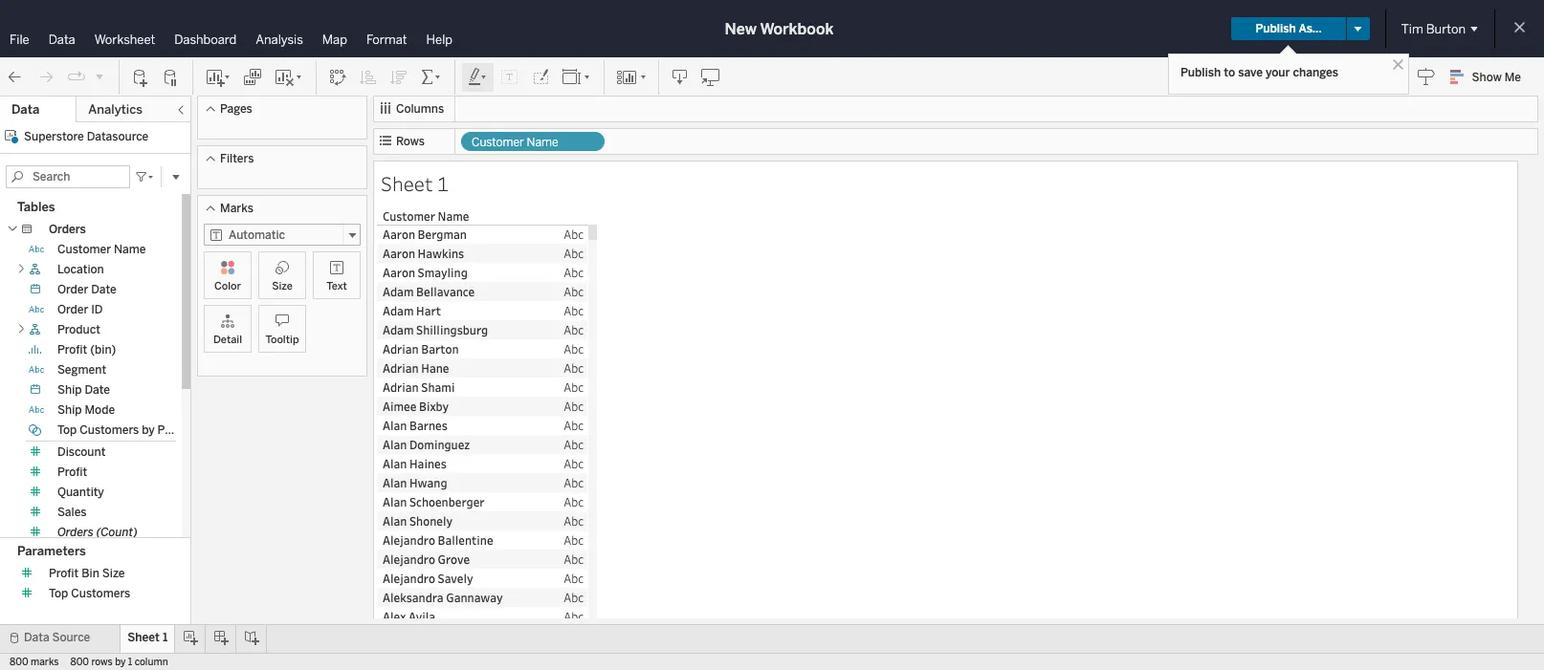 Task type: vqa. For each thing, say whether or not it's contained in the screenshot.
Jobs by text only_f5he34f image
no



Task type: locate. For each thing, give the bounding box(es) containing it.
to
[[1224, 66, 1236, 79]]

800
[[10, 657, 28, 669], [70, 657, 89, 669]]

0 vertical spatial sheet 1
[[381, 170, 449, 197]]

collapse image
[[175, 104, 187, 116]]

1
[[437, 170, 449, 197], [163, 632, 168, 645], [128, 657, 132, 669]]

profit for profit bin size
[[49, 567, 79, 581]]

1 vertical spatial sheet 1
[[127, 632, 168, 645]]

superstore datasource
[[24, 130, 149, 144]]

ship down segment at the left
[[57, 384, 82, 397]]

0 horizontal spatial by
[[115, 657, 126, 669]]

1 horizontal spatial publish
[[1256, 22, 1296, 35]]

orders down sales
[[57, 526, 94, 540]]

ship
[[57, 384, 82, 397], [57, 404, 82, 417]]

name
[[527, 136, 558, 149], [114, 243, 146, 256]]

sales
[[57, 506, 87, 520]]

by for profit
[[142, 424, 155, 437]]

date up 'id'
[[91, 283, 117, 297]]

show me button
[[1442, 62, 1539, 92]]

sheet down the 'rows'
[[381, 170, 433, 197]]

publish for publish to save your changes
[[1181, 66, 1221, 79]]

1 vertical spatial ship
[[57, 404, 82, 417]]

top
[[57, 424, 77, 437], [49, 587, 68, 601]]

your
[[1266, 66, 1290, 79]]

1 horizontal spatial size
[[272, 280, 293, 293]]

marks. press enter to open the view data window.. use arrow keys to navigate data visualization elements. image
[[530, 225, 588, 671]]

show/hide cards image
[[616, 67, 647, 87]]

1 vertical spatial customers
[[71, 587, 130, 601]]

0 vertical spatial publish
[[1256, 22, 1296, 35]]

Aaron Bergman, Customer Name. Press Space to toggle selection. Press Escape to go back to the left margin. Use arrow keys to navigate headers text field
[[377, 225, 530, 244]]

0 vertical spatial top
[[57, 424, 77, 437]]

Alejandro Savely, Customer Name. Press Space to toggle selection. Press Escape to go back to the left margin. Use arrow keys to navigate headers text field
[[377, 569, 530, 588]]

mode
[[85, 404, 115, 417]]

0 horizontal spatial name
[[114, 243, 146, 256]]

id
[[91, 303, 103, 317]]

show
[[1472, 71, 1502, 84]]

1 horizontal spatial 1
[[163, 632, 168, 645]]

marks
[[31, 657, 59, 669]]

data down "undo" image
[[11, 102, 39, 117]]

format workbook image
[[531, 67, 550, 87]]

0 vertical spatial 1
[[437, 170, 449, 197]]

sheet 1
[[381, 170, 449, 197], [127, 632, 168, 645]]

orders down tables
[[49, 223, 86, 236]]

date for ship date
[[85, 384, 110, 397]]

ship date
[[57, 384, 110, 397]]

customer down show labels icon
[[472, 136, 524, 149]]

data
[[48, 33, 75, 47], [11, 102, 39, 117], [24, 632, 49, 645]]

publish left as...
[[1256, 22, 1296, 35]]

ship for ship date
[[57, 384, 82, 397]]

profit for profit
[[57, 466, 87, 479]]

1 horizontal spatial customer
[[472, 136, 524, 149]]

customer name down show labels icon
[[472, 136, 558, 149]]

top up discount
[[57, 424, 77, 437]]

tim burton
[[1402, 22, 1466, 36]]

date for order date
[[91, 283, 117, 297]]

1 up aaron bergman, customer name. press space to toggle selection. press escape to go back to the left margin. use arrow keys to navigate headers text box
[[437, 170, 449, 197]]

1 left column
[[128, 657, 132, 669]]

1 vertical spatial by
[[115, 657, 126, 669]]

order up order id
[[57, 283, 88, 297]]

0 horizontal spatial 800
[[10, 657, 28, 669]]

0 vertical spatial date
[[91, 283, 117, 297]]

Aleksandra Gannaway, Customer Name. Press Space to toggle selection. Press Escape to go back to the left margin. Use arrow keys to navigate headers text field
[[377, 588, 530, 608]]

0 horizontal spatial size
[[102, 567, 125, 581]]

data up the 800 marks
[[24, 632, 49, 645]]

0 vertical spatial customers
[[80, 424, 139, 437]]

1 vertical spatial publish
[[1181, 66, 1221, 79]]

new
[[725, 20, 757, 38]]

order for order id
[[57, 303, 88, 317]]

customers down bin
[[71, 587, 130, 601]]

color
[[214, 280, 241, 293]]

size up tooltip
[[272, 280, 293, 293]]

1 vertical spatial name
[[114, 243, 146, 256]]

1 vertical spatial order
[[57, 303, 88, 317]]

1 vertical spatial date
[[85, 384, 110, 397]]

1 vertical spatial top
[[49, 587, 68, 601]]

profit
[[57, 344, 87, 357], [157, 424, 187, 437], [57, 466, 87, 479], [49, 567, 79, 581]]

1 horizontal spatial by
[[142, 424, 155, 437]]

customers down "mode"
[[80, 424, 139, 437]]

ship mode
[[57, 404, 115, 417]]

1 vertical spatial sheet
[[127, 632, 160, 645]]

customers
[[80, 424, 139, 437], [71, 587, 130, 601]]

800 for 800 marks
[[10, 657, 28, 669]]

0 vertical spatial size
[[272, 280, 293, 293]]

800 marks
[[10, 657, 59, 669]]

1 up column
[[163, 632, 168, 645]]

publish left to on the right of the page
[[1181, 66, 1221, 79]]

customer up location
[[57, 243, 111, 256]]

1 horizontal spatial sheet 1
[[381, 170, 449, 197]]

data guide image
[[1417, 67, 1436, 86]]

parameters
[[17, 544, 86, 559]]

Aimee Bixby, Customer Name. Press Space to toggle selection. Press Escape to go back to the left margin. Use arrow keys to navigate headers text field
[[377, 397, 530, 416]]

sheet
[[381, 170, 433, 197], [127, 632, 160, 645]]

replay animation image
[[94, 70, 105, 82]]

publish inside button
[[1256, 22, 1296, 35]]

0 vertical spatial sheet
[[381, 170, 433, 197]]

0 horizontal spatial customer
[[57, 243, 111, 256]]

customer name
[[472, 136, 558, 149], [57, 243, 146, 256]]

new workbook
[[725, 20, 834, 38]]

rows
[[91, 657, 113, 669]]

1 vertical spatial customer name
[[57, 243, 146, 256]]

by for 1
[[115, 657, 126, 669]]

sheet 1 down the 'rows'
[[381, 170, 449, 197]]

Adrian Barton, Customer Name. Press Space to toggle selection. Press Escape to go back to the left margin. Use arrow keys to navigate headers text field
[[377, 340, 530, 359]]

(bin)
[[90, 344, 116, 357]]

1 horizontal spatial 800
[[70, 657, 89, 669]]

profit (bin)
[[57, 344, 116, 357]]

profit bin size
[[49, 567, 125, 581]]

2 vertical spatial data
[[24, 632, 49, 645]]

2 order from the top
[[57, 303, 88, 317]]

order id
[[57, 303, 103, 317]]

0 vertical spatial order
[[57, 283, 88, 297]]

0 vertical spatial name
[[527, 136, 558, 149]]

1 order from the top
[[57, 283, 88, 297]]

800 left marks
[[10, 657, 28, 669]]

customer name up location
[[57, 243, 146, 256]]

2 ship from the top
[[57, 404, 82, 417]]

name up order date
[[114, 243, 146, 256]]

sort ascending image
[[359, 67, 378, 87]]

order up product in the left of the page
[[57, 303, 88, 317]]

2 800 from the left
[[70, 657, 89, 669]]

source
[[52, 632, 90, 645]]

1 horizontal spatial sheet
[[381, 170, 433, 197]]

top customers by profit
[[57, 424, 187, 437]]

Alan Haines, Customer Name. Press Space to toggle selection. Press Escape to go back to the left margin. Use arrow keys to navigate headers text field
[[377, 454, 530, 474]]

quantity
[[57, 486, 104, 499]]

Alan Hwang, Customer Name. Press Space to toggle selection. Press Escape to go back to the left margin. Use arrow keys to navigate headers text field
[[377, 474, 530, 493]]

sort descending image
[[389, 67, 409, 87]]

sheet 1 up column
[[127, 632, 168, 645]]

orders
[[49, 223, 86, 236], [57, 526, 94, 540]]

size
[[272, 280, 293, 293], [102, 567, 125, 581]]

top for top customers by profit
[[57, 424, 77, 437]]

1 ship from the top
[[57, 384, 82, 397]]

(count)
[[96, 526, 138, 540]]

0 horizontal spatial customer name
[[57, 243, 146, 256]]

1 vertical spatial customer
[[57, 243, 111, 256]]

tables
[[17, 200, 55, 214]]

tooltip
[[265, 334, 299, 346]]

profit for profit (bin)
[[57, 344, 87, 357]]

sheet up column
[[127, 632, 160, 645]]

1 vertical spatial orders
[[57, 526, 94, 540]]

ship down ship date
[[57, 404, 82, 417]]

by
[[142, 424, 155, 437], [115, 657, 126, 669]]

1 horizontal spatial customer name
[[472, 136, 558, 149]]

Alejandro Ballentine, Customer Name. Press Space to toggle selection. Press Escape to go back to the left margin. Use arrow keys to navigate headers text field
[[377, 531, 530, 550]]

date up "mode"
[[85, 384, 110, 397]]

data up replay animation icon at the top left of page
[[48, 33, 75, 47]]

0 vertical spatial ship
[[57, 384, 82, 397]]

order for order date
[[57, 283, 88, 297]]

order
[[57, 283, 88, 297], [57, 303, 88, 317]]

0 vertical spatial orders
[[49, 223, 86, 236]]

top down profit bin size
[[49, 587, 68, 601]]

2 vertical spatial 1
[[128, 657, 132, 669]]

publish
[[1256, 22, 1296, 35], [1181, 66, 1221, 79]]

format
[[366, 33, 407, 47]]

as...
[[1299, 22, 1322, 35]]

name down format workbook image
[[527, 136, 558, 149]]

analytics
[[88, 102, 142, 117]]

0 horizontal spatial publish
[[1181, 66, 1221, 79]]

customer
[[472, 136, 524, 149], [57, 243, 111, 256]]

close image
[[1389, 55, 1408, 74]]

burton
[[1426, 22, 1466, 36]]

0 vertical spatial customer name
[[472, 136, 558, 149]]

order date
[[57, 283, 117, 297]]

superstore
[[24, 130, 84, 144]]

0 vertical spatial by
[[142, 424, 155, 437]]

clear sheet image
[[274, 67, 304, 87]]

columns
[[396, 102, 444, 116]]

download image
[[671, 67, 690, 87]]

800 left rows
[[70, 657, 89, 669]]

size right bin
[[102, 567, 125, 581]]

1 vertical spatial size
[[102, 567, 125, 581]]

ship for ship mode
[[57, 404, 82, 417]]

file
[[10, 33, 29, 47]]

date
[[91, 283, 117, 297], [85, 384, 110, 397]]

1 800 from the left
[[10, 657, 28, 669]]



Task type: describe. For each thing, give the bounding box(es) containing it.
Alan Schoenberger, Customer Name. Press Space to toggle selection. Press Escape to go back to the left margin. Use arrow keys to navigate headers text field
[[377, 493, 530, 512]]

Adam Bellavance, Customer Name. Press Space to toggle selection. Press Escape to go back to the left margin. Use arrow keys to navigate headers text field
[[377, 282, 530, 301]]

customers for top customers
[[71, 587, 130, 601]]

dashboard
[[174, 33, 237, 47]]

800 rows by 1 column
[[70, 657, 168, 669]]

tim
[[1402, 22, 1424, 36]]

customers for top customers by profit
[[80, 424, 139, 437]]

column
[[135, 657, 168, 669]]

replay animation image
[[67, 67, 86, 87]]

publish to save your changes
[[1181, 66, 1339, 79]]

Alan Barnes, Customer Name. Press Space to toggle selection. Press Escape to go back to the left margin. Use arrow keys to navigate headers text field
[[377, 416, 530, 435]]

orders for orders
[[49, 223, 86, 236]]

changes
[[1293, 66, 1339, 79]]

1 vertical spatial 1
[[163, 632, 168, 645]]

totals image
[[420, 67, 443, 87]]

workbook
[[760, 20, 834, 38]]

Adrian Hane, Customer Name. Press Space to toggle selection. Press Escape to go back to the left margin. Use arrow keys to navigate headers text field
[[377, 359, 530, 378]]

map
[[322, 33, 347, 47]]

bin
[[82, 567, 99, 581]]

Search text field
[[6, 166, 130, 188]]

publish as...
[[1256, 22, 1322, 35]]

0 vertical spatial customer
[[472, 136, 524, 149]]

show me
[[1472, 71, 1521, 84]]

filters
[[220, 152, 254, 166]]

me
[[1505, 71, 1521, 84]]

data source
[[24, 632, 90, 645]]

0 horizontal spatial sheet 1
[[127, 632, 168, 645]]

Alex Avila, Customer Name. Press Space to toggle selection. Press Escape to go back to the left margin. Use arrow keys to navigate headers text field
[[377, 608, 530, 627]]

rows
[[396, 135, 425, 148]]

Adrian Shami, Customer Name. Press Space to toggle selection. Press Escape to go back to the left margin. Use arrow keys to navigate headers text field
[[377, 378, 530, 397]]

Alejandro Grove, Customer Name. Press Space to toggle selection. Press Escape to go back to the left margin. Use arrow keys to navigate headers text field
[[377, 550, 530, 569]]

show labels image
[[500, 67, 520, 87]]

publish your workbook to edit in tableau desktop image
[[701, 67, 720, 87]]

help
[[426, 33, 453, 47]]

datasource
[[87, 130, 149, 144]]

Adam Hart, Customer Name. Press Space to toggle selection. Press Escape to go back to the left margin. Use arrow keys to navigate headers text field
[[377, 301, 530, 321]]

2 horizontal spatial 1
[[437, 170, 449, 197]]

800 for 800 rows by 1 column
[[70, 657, 89, 669]]

detail
[[213, 334, 242, 346]]

top for top customers
[[49, 587, 68, 601]]

redo image
[[36, 67, 55, 87]]

pause auto updates image
[[162, 67, 181, 87]]

0 horizontal spatial sheet
[[127, 632, 160, 645]]

segment
[[57, 364, 106, 377]]

location
[[57, 263, 104, 277]]

orders (count)
[[57, 526, 138, 540]]

Alan Shonely, Customer Name. Press Space to toggle selection. Press Escape to go back to the left margin. Use arrow keys to navigate headers text field
[[377, 512, 530, 531]]

analysis
[[256, 33, 303, 47]]

worksheet
[[94, 33, 155, 47]]

highlight image
[[467, 67, 489, 87]]

fit image
[[562, 67, 592, 87]]

Aaron Smayling, Customer Name. Press Space to toggle selection. Press Escape to go back to the left margin. Use arrow keys to navigate headers text field
[[377, 263, 530, 282]]

0 horizontal spatial 1
[[128, 657, 132, 669]]

save
[[1238, 66, 1263, 79]]

top customers
[[49, 587, 130, 601]]

Aaron Hawkins, Customer Name. Press Space to toggle selection. Press Escape to go back to the left margin. Use arrow keys to navigate headers text field
[[377, 244, 530, 263]]

publish as... button
[[1232, 17, 1346, 40]]

discount
[[57, 446, 106, 459]]

Adam Shillingsburg, Customer Name. Press Space to toggle selection. Press Escape to go back to the left margin. Use arrow keys to navigate headers text field
[[377, 321, 530, 340]]

publish for publish as...
[[1256, 22, 1296, 35]]

product
[[57, 323, 100, 337]]

swap rows and columns image
[[328, 67, 347, 87]]

new worksheet image
[[205, 67, 232, 87]]

0 vertical spatial data
[[48, 33, 75, 47]]

orders for orders (count)
[[57, 526, 94, 540]]

Alan Dominguez, Customer Name. Press Space to toggle selection. Press Escape to go back to the left margin. Use arrow keys to navigate headers text field
[[377, 435, 530, 454]]

1 horizontal spatial name
[[527, 136, 558, 149]]

1 vertical spatial data
[[11, 102, 39, 117]]

pages
[[220, 102, 252, 116]]

new data source image
[[131, 67, 150, 87]]

marks
[[220, 202, 253, 215]]

duplicate image
[[243, 67, 262, 87]]

undo image
[[6, 67, 25, 87]]

text
[[327, 280, 347, 293]]



